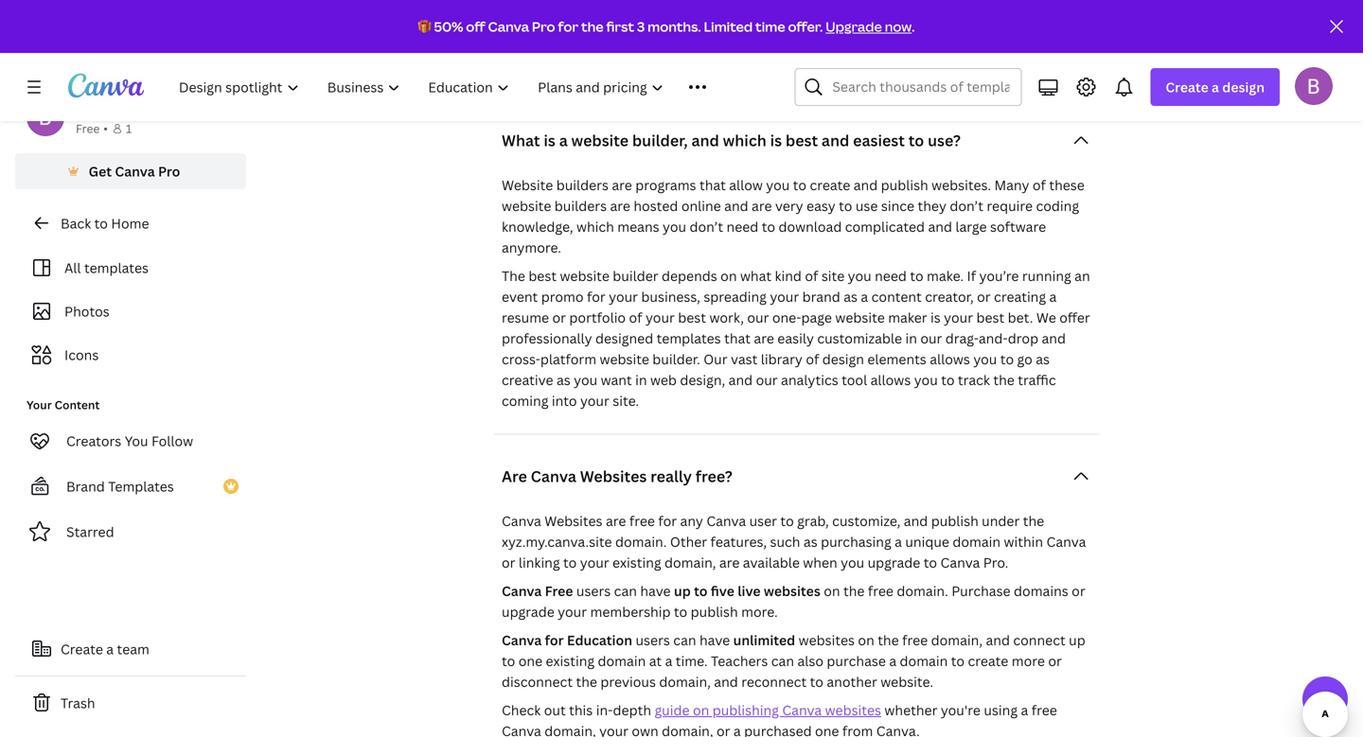 Task type: describe. For each thing, give the bounding box(es) containing it.
corporate
[[555, 14, 618, 32]]

on inside the best website builder depends on what kind of site you need to make. if you're running an event promo for your business, spreading your brand as a content creator, or creating a resume or portfolio of your best work, our one-page website maker is your best bet. we offer professionally designed templates that are easily customizable in our drag-and-drop and cross-platform website builder. our vast library of design elements allows you to go as creative as you want in web design, and our analytics tool allows you to track the traffic coming into your site.
[[721, 267, 737, 285]]

are canva websites really free?
[[502, 466, 733, 487]]

design,
[[680, 371, 726, 389]]

are left 'programs'
[[612, 176, 632, 194]]

you down platform
[[574, 371, 598, 389]]

customizable
[[818, 329, 902, 347]]

what
[[502, 130, 540, 150]]

and left easiest
[[822, 130, 850, 150]]

website builders are programs that allow you to create and publish websites. many of these website builders are hosted online and are very easy to use since they don't require coding knowledge, which means you don't need to download complicated and large software anymore.
[[502, 176, 1085, 257]]

websites.
[[932, 176, 991, 194]]

event
[[502, 288, 538, 306]]

one inside websites on the free domain, and connect up to one existing domain at a time. teachers can also purchase a domain to create more or disconnect the previous domain, and reconnect to another website.
[[519, 652, 543, 670]]

get canva pro button
[[15, 153, 246, 189]]

websites for live
[[764, 582, 821, 600]]

existing inside websites on the free domain, and connect up to one existing domain at a time. teachers can also purchase a domain to create more or disconnect the previous domain, and reconnect to another website.
[[546, 652, 595, 670]]

1 vertical spatial builders
[[555, 197, 607, 215]]

purchasing
[[821, 533, 892, 551]]

or down 'you're'
[[977, 288, 991, 306]]

your inside canva websites are free for any canva user to grab, customize, and publish under the xyz.my.canva.site domain. other features, such as purchasing a unique domain within canva or linking to your existing domain, are available when you upgrade to canva pro.
[[580, 554, 609, 572]]

publish inside website builders are programs that allow you to create and publish websites. many of these website builders are hosted online and are very easy to use since they don't require coding knowledge, which means you don't need to download complicated and large software anymore.
[[881, 176, 929, 194]]

which inside website builders are programs that allow you to create and publish websites. many of these website builders are hosted online and are very easy to use since they don't require coding knowledge, which means you don't need to download complicated and large software anymore.
[[577, 218, 614, 236]]

and down they
[[928, 218, 953, 236]]

internal
[[502, 14, 552, 32]]

very
[[775, 197, 804, 215]]

or down promo
[[553, 309, 566, 327]]

own
[[632, 722, 659, 738]]

website down designed
[[600, 350, 649, 368]]

portfolio
[[570, 309, 626, 327]]

are inside a one-page site is also easier to navigate as it increases user engagement, making it ideal for internal corporate communication pages. as long as you keep your content interesting, you can be sure your intended audience will keep scrolling. one-page sites are also more mobile- friendly and easier to maintain.
[[951, 35, 971, 53]]

all templates
[[64, 259, 149, 277]]

to up such
[[781, 512, 794, 530]]

also inside websites on the free domain, and connect up to one existing domain at a time. teachers can also purchase a domain to create more or disconnect the previous domain, and reconnect to another website.
[[798, 652, 824, 670]]

business,
[[641, 288, 701, 306]]

allow
[[729, 176, 763, 194]]

get canva pro
[[89, 162, 180, 180]]

what is a website builder, and which is best and easiest to use?
[[502, 130, 961, 150]]

pro.
[[984, 554, 1009, 572]]

long
[[787, 14, 815, 32]]

creating
[[994, 288, 1046, 306]]

are down "are canva websites really free?"
[[606, 512, 626, 530]]

create a design button
[[1151, 68, 1280, 106]]

large
[[956, 218, 987, 236]]

more inside a one-page site is also easier to navigate as it increases user engagement, making it ideal for internal corporate communication pages. as long as you keep your content interesting, you can be sure your intended audience will keep scrolling. one-page sites are also more mobile- friendly and easier to maintain.
[[1004, 35, 1037, 53]]

create inside websites on the free domain, and connect up to one existing domain at a time. teachers can also purchase a domain to create more or disconnect the previous domain, and reconnect to another website.
[[968, 652, 1009, 670]]

canva down "linking"
[[502, 582, 542, 600]]

you down the complicated
[[848, 267, 872, 285]]

from
[[843, 722, 873, 738]]

to down unique
[[924, 554, 938, 572]]

connect
[[1014, 632, 1066, 650]]

promo
[[541, 288, 584, 306]]

use
[[856, 197, 878, 215]]

1 it from the left
[[779, 0, 788, 11]]

to down intended
[[624, 56, 637, 74]]

1 vertical spatial free
[[545, 582, 573, 600]]

the inside the best website builder depends on what kind of site you need to make. if you're running an event promo for your business, spreading your brand as a content creator, or creating a resume or portfolio of your best work, our one-page website maker is your best bet. we offer professionally designed templates that are easily customizable in our drag-and-drop and cross-platform website builder. our vast library of design elements allows you to go as creative as you want in web design, and our analytics tool allows you to track the traffic coming into your site.
[[994, 371, 1015, 389]]

as up as
[[762, 0, 776, 11]]

for inside the best website builder depends on what kind of site you need to make. if you're running an event promo for your business, spreading your brand as a content creator, or creating a resume or portfolio of your best work, our one-page website maker is your best bet. we offer professionally designed templates that are easily customizable in our drag-and-drop and cross-platform website builder. our vast library of design elements allows you to go as creative as you want in web design, and our analytics tool allows you to track the traffic coming into your site.
[[587, 288, 606, 306]]

0 horizontal spatial users
[[577, 582, 611, 600]]

you up mobile-
[[1057, 14, 1081, 32]]

1 vertical spatial have
[[700, 632, 730, 650]]

and down the allow
[[725, 197, 749, 215]]

0 vertical spatial our
[[747, 309, 769, 327]]

domain, down this at the left bottom of the page
[[545, 722, 596, 738]]

trash
[[61, 695, 95, 713]]

into
[[552, 392, 577, 410]]

out
[[544, 702, 566, 720]]

website up promo
[[560, 267, 610, 285]]

templates inside the best website builder depends on what kind of site you need to make. if you're running an event promo for your business, spreading your brand as a content creator, or creating a resume or portfolio of your best work, our one-page website maker is your best bet. we offer professionally designed templates that are easily customizable in our drag-and-drop and cross-platform website builder. our vast library of design elements allows you to go as creative as you want in web design, and our analytics tool allows you to track the traffic coming into your site.
[[657, 329, 721, 347]]

coming
[[502, 392, 549, 410]]

need inside the best website builder depends on what kind of site you need to make. if you're running an event promo for your business, spreading your brand as a content creator, or creating a resume or portfolio of your best work, our one-page website maker is your best bet. we offer professionally designed templates that are easily customizable in our drag-and-drop and cross-platform website builder. our vast library of design elements allows you to go as creative as you want in web design, and our analytics tool allows you to track the traffic coming into your site.
[[875, 267, 907, 285]]

1 horizontal spatial don't
[[950, 197, 984, 215]]

hosted
[[634, 197, 678, 215]]

increases
[[791, 0, 851, 11]]

your down want at left
[[580, 392, 610, 410]]

if
[[967, 267, 976, 285]]

canva inside whether you're using a free canva domain, your own domain, or a purchased one from canva.
[[502, 722, 541, 738]]

for inside canva websites are free for any canva user to grab, customize, and publish under the xyz.my.canva.site domain. other features, such as purchasing a unique domain within canva or linking to your existing domain, are available when you upgrade to canva pro.
[[658, 512, 677, 530]]

are up means
[[610, 197, 631, 215]]

all
[[64, 259, 81, 277]]

domains
[[1014, 582, 1069, 600]]

another
[[827, 673, 878, 691]]

are down features,
[[720, 554, 740, 572]]

can inside a one-page site is also easier to navigate as it increases user engagement, making it ideal for internal corporate communication pages. as long as you keep your content interesting, you can be sure your intended audience will keep scrolling. one-page sites are also more mobile- friendly and easier to maintain.
[[502, 35, 525, 53]]

trash link
[[15, 685, 246, 723]]

previous
[[601, 673, 656, 691]]

1 vertical spatial page
[[884, 35, 915, 53]]

one- inside a one-page site is also easier to navigate as it increases user engagement, making it ideal for internal corporate communication pages. as long as you keep your content interesting, you can be sure your intended audience will keep scrolling. one-page sites are also more mobile- friendly and easier to maintain.
[[514, 0, 543, 11]]

education
[[567, 632, 633, 650]]

canva down a
[[488, 18, 529, 36]]

canva websites are free for any canva user to grab, customize, and publish under the xyz.my.canva.site domain. other features, such as purchasing a unique domain within canva or linking to your existing domain, are available when you upgrade to canva pro.
[[502, 512, 1086, 572]]

1 horizontal spatial users
[[636, 632, 670, 650]]

software
[[990, 218, 1046, 236]]

2 vertical spatial our
[[756, 371, 778, 389]]

that inside the best website builder depends on what kind of site you need to make. if you're running an event promo for your business, spreading your brand as a content creator, or creating a resume or portfolio of your best work, our one-page website maker is your best bet. we offer professionally designed templates that are easily customizable in our drag-and-drop and cross-platform website builder. our vast library of design elements allows you to go as creative as you want in web design, and our analytics tool allows you to track the traffic coming into your site.
[[724, 329, 751, 347]]

whether
[[885, 702, 938, 720]]

can up membership
[[614, 582, 637, 600]]

at
[[649, 652, 662, 670]]

purchased
[[744, 722, 812, 738]]

resume
[[502, 309, 549, 327]]

ideal
[[1032, 0, 1063, 11]]

a inside dropdown button
[[559, 130, 568, 150]]

live
[[738, 582, 761, 600]]

is right what at the top left of page
[[544, 130, 556, 150]]

work,
[[710, 309, 744, 327]]

website up customizable
[[836, 309, 885, 327]]

your down the 'kind'
[[770, 288, 799, 306]]

free •
[[76, 121, 108, 136]]

you up 'one-'
[[835, 14, 859, 32]]

1 horizontal spatial domain
[[900, 652, 948, 670]]

.
[[912, 18, 915, 36]]

one inside whether you're using a free canva domain, your own domain, or a purchased one from canva.
[[815, 722, 839, 738]]

of up analytics
[[806, 350, 819, 368]]

cross-
[[502, 350, 541, 368]]

0 horizontal spatial have
[[640, 582, 671, 600]]

as down increases
[[818, 14, 832, 32]]

on right "guide" in the bottom of the page
[[693, 702, 710, 720]]

the up this at the left bottom of the page
[[576, 673, 597, 691]]

0 horizontal spatial page
[[543, 0, 574, 11]]

canva up xyz.my.canva.site
[[502, 512, 541, 530]]

Search search field
[[833, 69, 1010, 105]]

to left another
[[810, 673, 824, 691]]

free?
[[696, 466, 733, 487]]

2 it from the left
[[1020, 0, 1029, 11]]

customize,
[[833, 512, 901, 530]]

and down we
[[1042, 329, 1066, 347]]

3
[[637, 18, 645, 36]]

1 vertical spatial keep
[[758, 35, 789, 53]]

tool
[[842, 371, 868, 389]]

a
[[502, 0, 511, 11]]

1 horizontal spatial easier
[[646, 0, 684, 11]]

a inside dropdown button
[[1212, 78, 1220, 96]]

canva up features,
[[707, 512, 746, 530]]

content
[[55, 397, 100, 413]]

more.
[[742, 603, 778, 621]]

make.
[[927, 267, 964, 285]]

to up 'months.'
[[688, 0, 701, 11]]

your down corporate
[[578, 35, 608, 53]]

need inside website builders are programs that allow you to create and publish websites. many of these website builders are hosted online and are very easy to use since they don't require coding knowledge, which means you don't need to download complicated and large software anymore.
[[727, 218, 759, 236]]

0 horizontal spatial domain
[[598, 652, 646, 670]]

of up brand
[[805, 267, 819, 285]]

and up the use
[[854, 176, 878, 194]]

home
[[111, 214, 149, 232]]

of inside website builders are programs that allow you to create and publish websites. many of these website builders are hosted online and are very easy to use since they don't require coding knowledge, which means you don't need to download complicated and large software anymore.
[[1033, 176, 1046, 194]]

now
[[885, 18, 912, 36]]

for up disconnect
[[545, 632, 564, 650]]

domain, down check out this in-depth guide on publishing canva websites
[[662, 722, 714, 738]]

1 vertical spatial our
[[921, 329, 943, 347]]

all templates link
[[27, 250, 235, 286]]

the left first
[[581, 18, 604, 36]]

scrolling.
[[792, 35, 850, 53]]

you up the very
[[766, 176, 790, 194]]

to up the very
[[793, 176, 807, 194]]

user inside canva websites are free for any canva user to grab, customize, and publish under the xyz.my.canva.site domain. other features, such as purchasing a unique domain within canva or linking to your existing domain, are available when you upgrade to canva pro.
[[750, 512, 777, 530]]

canva up disconnect
[[502, 632, 542, 650]]

creator,
[[925, 288, 974, 306]]

free inside websites on the free domain, and connect up to one existing domain at a time. teachers can also purchase a domain to create more or disconnect the previous domain, and reconnect to another website.
[[903, 632, 928, 650]]

can inside websites on the free domain, and connect up to one existing domain at a time. teachers can also purchase a domain to create more or disconnect the previous domain, and reconnect to another website.
[[772, 652, 795, 670]]

is inside a one-page site is also easier to navigate as it increases user engagement, making it ideal for internal corporate communication pages. as long as you keep your content interesting, you can be sure your intended audience will keep scrolling. one-page sites are also more mobile- friendly and easier to maintain.
[[603, 0, 614, 11]]

are
[[502, 466, 527, 487]]

0 horizontal spatial don't
[[690, 218, 724, 236]]

content for website
[[872, 288, 922, 306]]

free inside whether you're using a free canva domain, your own domain, or a purchased one from canva.
[[1032, 702, 1058, 720]]

reconnect
[[742, 673, 807, 691]]

are down the allow
[[752, 197, 772, 215]]

is up the very
[[770, 130, 782, 150]]

0 vertical spatial also
[[617, 0, 643, 11]]

to inside back to home link
[[94, 214, 108, 232]]

we
[[1037, 309, 1057, 327]]

publishing
[[713, 702, 779, 720]]

are inside the best website builder depends on what kind of site you need to make. if you're running an event promo for your business, spreading your brand as a content creator, or creating a resume or portfolio of your best work, our one-page website maker is your best bet. we offer professionally designed templates that are easily customizable in our drag-and-drop and cross-platform website builder. our vast library of design elements allows you to go as creative as you want in web design, and our analytics tool allows you to track the traffic coming into your site.
[[754, 329, 774, 347]]

best up and-
[[977, 309, 1005, 327]]

best down business,
[[678, 309, 706, 327]]

domain, down purchase
[[931, 632, 983, 650]]

starred
[[66, 523, 114, 541]]

to left the five on the right bottom of page
[[694, 582, 708, 600]]

free inside on the free domain. purchase domains or upgrade your membership to publish more.
[[868, 582, 894, 600]]

0 vertical spatial builders
[[557, 176, 609, 194]]

your down business,
[[646, 309, 675, 327]]

you down and-
[[974, 350, 997, 368]]

to left the use
[[839, 197, 853, 215]]

you down elements
[[914, 371, 938, 389]]

builder
[[613, 267, 659, 285]]

creators you follow
[[66, 432, 193, 450]]

0 horizontal spatial allows
[[871, 371, 911, 389]]

domain, down time. at the bottom
[[659, 673, 711, 691]]

site inside a one-page site is also easier to navigate as it increases user engagement, making it ideal for internal corporate communication pages. as long as you keep your content interesting, you can be sure your intended audience will keep scrolling. one-page sites are also more mobile- friendly and easier to maintain.
[[577, 0, 600, 11]]

the inside on the free domain. purchase domains or upgrade your membership to publish more.
[[844, 582, 865, 600]]

one-
[[853, 35, 884, 53]]

as right brand
[[844, 288, 858, 306]]

that inside website builders are programs that allow you to create and publish websites. many of these website builders are hosted online and are very easy to use since they don't require coding knowledge, which means you don't need to download complicated and large software anymore.
[[700, 176, 726, 194]]

any
[[680, 512, 703, 530]]

to up disconnect
[[502, 652, 515, 670]]

designed
[[596, 329, 654, 347]]

a inside button
[[106, 641, 114, 659]]

canva right within
[[1047, 533, 1086, 551]]

0 vertical spatial free
[[76, 121, 100, 136]]

upgrade inside canva websites are free for any canva user to grab, customize, and publish under the xyz.my.canva.site domain. other features, such as purchasing a unique domain within canva or linking to your existing domain, are available when you upgrade to canva pro.
[[868, 554, 921, 572]]

under
[[982, 512, 1020, 530]]

on inside on the free domain. purchase domains or upgrade your membership to publish more.
[[824, 582, 840, 600]]

since
[[881, 197, 915, 215]]

and right builder, on the top
[[692, 130, 720, 150]]

more inside websites on the free domain, and connect up to one existing domain at a time. teachers can also purchase a domain to create more or disconnect the previous domain, and reconnect to another website.
[[1012, 652, 1045, 670]]

content for are
[[928, 14, 979, 32]]

site inside the best website builder depends on what kind of site you need to make. if you're running an event promo for your business, spreading your brand as a content creator, or creating a resume or portfolio of your best work, our one-page website maker is your best bet. we offer professionally designed templates that are easily customizable in our drag-and-drop and cross-platform website builder. our vast library of design elements allows you to go as creative as you want in web design, and our analytics tool allows you to track the traffic coming into your site.
[[822, 267, 845, 285]]

to left 'track'
[[941, 371, 955, 389]]

or inside whether you're using a free canva domain, your own domain, or a purchased one from canva.
[[717, 722, 731, 738]]

you're
[[941, 702, 981, 720]]

time
[[756, 18, 786, 36]]

unlimited
[[734, 632, 796, 650]]

library
[[761, 350, 803, 368]]

and left the "connect"
[[986, 632, 1010, 650]]

our
[[704, 350, 728, 368]]

pages.
[[725, 14, 765, 32]]

the up purchase
[[878, 632, 899, 650]]

months.
[[648, 18, 701, 36]]

is inside the best website builder depends on what kind of site you need to make. if you're running an event promo for your business, spreading your brand as a content creator, or creating a resume or portfolio of your best work, our one-page website maker is your best bet. we offer professionally designed templates that are easily customizable in our drag-and-drop and cross-platform website builder. our vast library of design elements allows you to go as creative as you want in web design, and our analytics tool allows you to track the traffic coming into your site.
[[931, 309, 941, 327]]



Task type: locate. For each thing, give the bounding box(es) containing it.
elements
[[868, 350, 927, 368]]

0 horizontal spatial content
[[872, 288, 922, 306]]

0 horizontal spatial create
[[61, 641, 103, 659]]

create a team button
[[15, 631, 246, 669]]

an
[[1075, 267, 1091, 285]]

1 horizontal spatial design
[[1223, 78, 1265, 96]]

user
[[855, 0, 883, 11], [750, 512, 777, 530]]

are
[[951, 35, 971, 53], [612, 176, 632, 194], [610, 197, 631, 215], [752, 197, 772, 215], [754, 329, 774, 347], [606, 512, 626, 530], [720, 554, 740, 572]]

website
[[572, 130, 629, 150], [502, 197, 551, 215], [560, 267, 610, 285], [836, 309, 885, 327], [600, 350, 649, 368]]

as up into
[[557, 371, 571, 389]]

1 vertical spatial also
[[975, 35, 1001, 53]]

to down xyz.my.canva.site
[[563, 554, 577, 572]]

and
[[555, 56, 579, 74], [692, 130, 720, 150], [822, 130, 850, 150], [854, 176, 878, 194], [725, 197, 749, 215], [928, 218, 953, 236], [1042, 329, 1066, 347], [729, 371, 753, 389], [904, 512, 928, 530], [986, 632, 1010, 650], [714, 673, 738, 691]]

of up designed
[[629, 309, 643, 327]]

1 vertical spatial websites
[[799, 632, 855, 650]]

your down builder
[[609, 288, 638, 306]]

domain.
[[616, 533, 667, 551], [897, 582, 949, 600]]

1 vertical spatial that
[[724, 329, 751, 347]]

to left the go
[[1001, 350, 1014, 368]]

or inside websites on the free domain, and connect up to one existing domain at a time. teachers can also purchase a domain to create more or disconnect the previous domain, and reconnect to another website.
[[1049, 652, 1062, 670]]

membership
[[590, 603, 671, 621]]

1 vertical spatial allows
[[871, 371, 911, 389]]

content up sites
[[928, 14, 979, 32]]

builders right "website"
[[557, 176, 609, 194]]

our left drag-
[[921, 329, 943, 347]]

create for create a design
[[1166, 78, 1209, 96]]

audience
[[672, 35, 730, 53]]

1 horizontal spatial which
[[723, 130, 767, 150]]

domain. inside canva websites are free for any canva user to grab, customize, and publish under the xyz.my.canva.site domain. other features, such as purchasing a unique domain within canva or linking to your existing domain, are available when you upgrade to canva pro.
[[616, 533, 667, 551]]

0 vertical spatial need
[[727, 218, 759, 236]]

0 vertical spatial don't
[[950, 197, 984, 215]]

0 horizontal spatial design
[[823, 350, 864, 368]]

1 vertical spatial templates
[[657, 329, 721, 347]]

don't up large at the top right of the page
[[950, 197, 984, 215]]

0 vertical spatial user
[[855, 0, 883, 11]]

0 vertical spatial websites
[[580, 466, 647, 487]]

and down teachers
[[714, 673, 738, 691]]

🎁 50% off canva pro for the first 3 months. limited time offer. upgrade now .
[[418, 18, 915, 36]]

websites up xyz.my.canva.site
[[545, 512, 603, 530]]

0 vertical spatial keep
[[862, 14, 893, 32]]

free
[[76, 121, 100, 136], [545, 582, 573, 600]]

templates right all
[[84, 259, 149, 277]]

also up first
[[617, 0, 643, 11]]

create
[[1166, 78, 1209, 96], [61, 641, 103, 659]]

0 vertical spatial pro
[[532, 18, 555, 36]]

1 horizontal spatial user
[[855, 0, 883, 11]]

publish inside canva websites are free for any canva user to grab, customize, and publish under the xyz.my.canva.site domain. other features, such as purchasing a unique domain within canva or linking to your existing domain, are available when you upgrade to canva pro.
[[931, 512, 979, 530]]

interesting,
[[982, 14, 1054, 32]]

0 vertical spatial more
[[1004, 35, 1037, 53]]

1 horizontal spatial existing
[[613, 554, 662, 572]]

design inside the best website builder depends on what kind of site you need to make. if you're running an event promo for your business, spreading your brand as a content creator, or creating a resume or portfolio of your best work, our one-page website maker is your best bet. we offer professionally designed templates that are easily customizable in our drag-and-drop and cross-platform website builder. our vast library of design elements allows you to go as creative as you want in web design, and our analytics tool allows you to track the traffic coming into your site.
[[823, 350, 864, 368]]

upgrade
[[868, 554, 921, 572], [502, 603, 555, 621]]

2 horizontal spatial page
[[884, 35, 915, 53]]

websites inside dropdown button
[[580, 466, 647, 487]]

1 vertical spatial need
[[875, 267, 907, 285]]

canva free users can have up to five live websites
[[502, 582, 821, 600]]

the inside canva websites are free for any canva user to grab, customize, and publish under the xyz.my.canva.site domain. other features, such as purchasing a unique domain within canva or linking to your existing domain, are available when you upgrade to canva pro.
[[1023, 512, 1045, 530]]

1 horizontal spatial templates
[[657, 329, 721, 347]]

50%
[[434, 18, 463, 36]]

1 horizontal spatial upgrade
[[868, 554, 921, 572]]

domain up pro.
[[953, 533, 1001, 551]]

1 vertical spatial websites
[[545, 512, 603, 530]]

upgrade down unique
[[868, 554, 921, 572]]

0 horizontal spatial one-
[[514, 0, 543, 11]]

free inside canva websites are free for any canva user to grab, customize, and publish under the xyz.my.canva.site domain. other features, such as purchasing a unique domain within canva or linking to your existing domain, are available when you upgrade to canva pro.
[[630, 512, 655, 530]]

on up spreading
[[721, 267, 737, 285]]

your down 'engagement,'
[[896, 14, 925, 32]]

1 vertical spatial pro
[[158, 162, 180, 180]]

1 horizontal spatial need
[[875, 267, 907, 285]]

1 horizontal spatial create
[[1166, 78, 1209, 96]]

icons link
[[27, 337, 235, 373]]

also up "reconnect"
[[798, 652, 824, 670]]

1 vertical spatial more
[[1012, 652, 1045, 670]]

and inside canva websites are free for any canva user to grab, customize, and publish under the xyz.my.canva.site domain. other features, such as purchasing a unique domain within canva or linking to your existing domain, are available when you upgrade to canva pro.
[[904, 512, 928, 530]]

domain,
[[665, 554, 716, 572], [931, 632, 983, 650], [659, 673, 711, 691], [545, 722, 596, 738], [662, 722, 714, 738]]

website down "website"
[[502, 197, 551, 215]]

2 vertical spatial publish
[[691, 603, 738, 621]]

1 horizontal spatial pro
[[532, 18, 555, 36]]

you
[[125, 432, 148, 450]]

0 horizontal spatial templates
[[84, 259, 149, 277]]

website.
[[881, 673, 934, 691]]

templates
[[84, 259, 149, 277], [657, 329, 721, 347]]

upgrade now button
[[826, 18, 912, 36]]

your up education
[[558, 603, 587, 621]]

off
[[466, 18, 485, 36]]

0 horizontal spatial user
[[750, 512, 777, 530]]

one up disconnect
[[519, 652, 543, 670]]

your
[[27, 397, 52, 413]]

complicated
[[845, 218, 925, 236]]

in left web
[[635, 371, 647, 389]]

and down the vast
[[729, 371, 753, 389]]

download
[[779, 218, 842, 236]]

domain up website.
[[900, 652, 948, 670]]

top level navigation element
[[167, 68, 749, 106], [167, 68, 749, 106]]

the
[[581, 18, 604, 36], [994, 371, 1015, 389], [1023, 512, 1045, 530], [844, 582, 865, 600], [878, 632, 899, 650], [576, 673, 597, 691]]

builders up 'knowledge,'
[[555, 197, 607, 215]]

that up the vast
[[724, 329, 751, 347]]

websites on the free domain, and connect up to one existing domain at a time. teachers can also purchase a domain to create more or disconnect the previous domain, and reconnect to another website.
[[502, 632, 1086, 691]]

these
[[1050, 176, 1085, 194]]

as right the go
[[1036, 350, 1050, 368]]

None search field
[[795, 68, 1022, 106]]

your inside whether you're using a free canva domain, your own domain, or a purchased one from canva.
[[600, 722, 629, 738]]

1 vertical spatial existing
[[546, 652, 595, 670]]

1 vertical spatial easier
[[582, 56, 621, 74]]

canva inside get canva pro button
[[115, 162, 155, 180]]

domain up previous
[[598, 652, 646, 670]]

sure
[[547, 35, 575, 53]]

or inside canva websites are free for any canva user to grab, customize, and publish under the xyz.my.canva.site domain. other features, such as purchasing a unique domain within canva or linking to your existing domain, are available when you upgrade to canva pro.
[[502, 554, 516, 572]]

2 horizontal spatial domain
[[953, 533, 1001, 551]]

•
[[103, 121, 108, 136]]

and inside a one-page site is also easier to navigate as it increases user engagement, making it ideal for internal corporate communication pages. as long as you keep your content interesting, you can be sure your intended audience will keep scrolling. one-page sites are also more mobile- friendly and easier to maintain.
[[555, 56, 579, 74]]

content inside the best website builder depends on what kind of site you need to make. if you're running an event promo for your business, spreading your brand as a content creator, or creating a resume or portfolio of your best work, our one-page website maker is your best bet. we offer professionally designed templates that are easily customizable in our drag-and-drop and cross-platform website builder. our vast library of design elements allows you to go as creative as you want in web design, and our analytics tool allows you to track the traffic coming into your site.
[[872, 288, 922, 306]]

team
[[117, 641, 150, 659]]

the down purchasing
[[844, 582, 865, 600]]

the up within
[[1023, 512, 1045, 530]]

2 horizontal spatial also
[[975, 35, 1001, 53]]

users
[[577, 582, 611, 600], [636, 632, 670, 650]]

free down purchasing
[[868, 582, 894, 600]]

1 vertical spatial user
[[750, 512, 777, 530]]

as
[[768, 14, 784, 32]]

0 horizontal spatial also
[[617, 0, 643, 11]]

user up such
[[750, 512, 777, 530]]

up left the five on the right bottom of page
[[674, 582, 691, 600]]

you down the hosted
[[663, 218, 687, 236]]

upgrade inside on the free domain. purchase domains or upgrade your membership to publish more.
[[502, 603, 555, 621]]

friendly
[[502, 56, 552, 74]]

0 vertical spatial site
[[577, 0, 600, 11]]

your down xyz.my.canva.site
[[580, 554, 609, 572]]

canva inside are canva websites really free? dropdown button
[[531, 466, 577, 487]]

0 horizontal spatial need
[[727, 218, 759, 236]]

0 vertical spatial publish
[[881, 176, 929, 194]]

pro up back to home link
[[158, 162, 180, 180]]

bob builder image
[[1295, 67, 1333, 105]]

website left builder, on the top
[[572, 130, 629, 150]]

0 horizontal spatial up
[[674, 582, 691, 600]]

have up membership
[[640, 582, 671, 600]]

your inside on the free domain. purchase domains or upgrade your membership to publish more.
[[558, 603, 587, 621]]

analytics
[[781, 371, 839, 389]]

back to home
[[61, 214, 149, 232]]

websites inside websites on the free domain, and connect up to one existing domain at a time. teachers can also purchase a domain to create more or disconnect the previous domain, and reconnect to another website.
[[799, 632, 855, 650]]

0 horizontal spatial create
[[810, 176, 851, 194]]

0 vertical spatial websites
[[764, 582, 821, 600]]

existing inside canva websites are free for any canva user to grab, customize, and publish under the xyz.my.canva.site domain. other features, such as purchasing a unique domain within canva or linking to your existing domain, are available when you upgrade to canva pro.
[[613, 554, 662, 572]]

0 horizontal spatial free
[[76, 121, 100, 136]]

it up as
[[779, 0, 788, 11]]

website inside website builders are programs that allow you to create and publish websites. many of these website builders are hosted online and are very easy to use since they don't require coding knowledge, which means you don't need to download complicated and large software anymore.
[[502, 197, 551, 215]]

0 vertical spatial create
[[810, 176, 851, 194]]

online
[[682, 197, 721, 215]]

canva.
[[877, 722, 920, 738]]

page inside the best website builder depends on what kind of site you need to make. if you're running an event promo for your business, spreading your brand as a content creator, or creating a resume or portfolio of your best work, our one-page website maker is your best bet. we offer professionally designed templates that are easily customizable in our drag-and-drop and cross-platform website builder. our vast library of design elements allows you to go as creative as you want in web design, and our analytics tool allows you to track the traffic coming into your site.
[[802, 309, 832, 327]]

1 vertical spatial create
[[968, 652, 1009, 670]]

0 vertical spatial one
[[519, 652, 543, 670]]

design
[[1223, 78, 1265, 96], [823, 350, 864, 368]]

when
[[803, 554, 838, 572]]

this
[[569, 702, 593, 720]]

publish inside on the free domain. purchase domains or upgrade your membership to publish more.
[[691, 603, 738, 621]]

and up unique
[[904, 512, 928, 530]]

websites for canva
[[825, 702, 882, 720]]

content
[[928, 14, 979, 32], [872, 288, 922, 306]]

to up you're
[[951, 652, 965, 670]]

domain, inside canva websites are free for any canva user to grab, customize, and publish under the xyz.my.canva.site domain. other features, such as purchasing a unique domain within canva or linking to your existing domain, are available when you upgrade to canva pro.
[[665, 554, 716, 572]]

page
[[543, 0, 574, 11], [884, 35, 915, 53], [802, 309, 832, 327]]

for inside a one-page site is also easier to navigate as it increases user engagement, making it ideal for internal corporate communication pages. as long as you keep your content interesting, you can be sure your intended audience will keep scrolling. one-page sites are also more mobile- friendly and easier to maintain.
[[1067, 0, 1085, 11]]

2 vertical spatial websites
[[825, 702, 882, 720]]

also down interesting,
[[975, 35, 1001, 53]]

publish up unique
[[931, 512, 979, 530]]

0 horizontal spatial pro
[[158, 162, 180, 180]]

of right many at the top right of the page
[[1033, 176, 1046, 194]]

create inside create a team button
[[61, 641, 103, 659]]

kind
[[775, 267, 802, 285]]

0 vertical spatial have
[[640, 582, 671, 600]]

to down the very
[[762, 218, 776, 236]]

design inside dropdown button
[[1223, 78, 1265, 96]]

domain. left other on the bottom
[[616, 533, 667, 551]]

your
[[896, 14, 925, 32], [578, 35, 608, 53], [609, 288, 638, 306], [770, 288, 799, 306], [646, 309, 675, 327], [944, 309, 973, 327], [580, 392, 610, 410], [580, 554, 609, 572], [558, 603, 587, 621], [600, 722, 629, 738]]

and down sure
[[555, 56, 579, 74]]

1 vertical spatial which
[[577, 218, 614, 236]]

is
[[603, 0, 614, 11], [544, 130, 556, 150], [770, 130, 782, 150], [931, 309, 941, 327]]

site
[[577, 0, 600, 11], [822, 267, 845, 285]]

create inside create a design dropdown button
[[1166, 78, 1209, 96]]

canva up purchase
[[941, 554, 980, 572]]

site up brand
[[822, 267, 845, 285]]

0 vertical spatial page
[[543, 0, 574, 11]]

in
[[906, 329, 917, 347], [635, 371, 647, 389]]

for right the be
[[558, 18, 579, 36]]

easier down first
[[582, 56, 621, 74]]

as inside canva websites are free for any canva user to grab, customize, and publish under the xyz.my.canva.site domain. other features, such as purchasing a unique domain within canva or linking to your existing domain, are available when you upgrade to canva pro.
[[804, 533, 818, 551]]

best up promo
[[529, 267, 557, 285]]

content up maker
[[872, 288, 922, 306]]

1 vertical spatial don't
[[690, 218, 724, 236]]

0 horizontal spatial existing
[[546, 652, 595, 670]]

allows down drag-
[[930, 350, 971, 368]]

site.
[[613, 392, 639, 410]]

and-
[[979, 329, 1008, 347]]

0 vertical spatial upgrade
[[868, 554, 921, 572]]

website
[[502, 176, 553, 194]]

user up upgrade now button
[[855, 0, 883, 11]]

one- inside the best website builder depends on what kind of site you need to make. if you're running an event promo for your business, spreading your brand as a content creator, or creating a resume or portfolio of your best work, our one-page website maker is your best bet. we offer professionally designed templates that are easily customizable in our drag-and-drop and cross-platform website builder. our vast library of design elements allows you to go as creative as you want in web design, and our analytics tool allows you to track the traffic coming into your site.
[[773, 309, 802, 327]]

1 vertical spatial in
[[635, 371, 647, 389]]

up right the "connect"
[[1069, 632, 1086, 650]]

0 vertical spatial templates
[[84, 259, 149, 277]]

0 vertical spatial one-
[[514, 0, 543, 11]]

create a team
[[61, 641, 150, 659]]

1 vertical spatial one-
[[773, 309, 802, 327]]

professionally
[[502, 329, 592, 347]]

offer.
[[788, 18, 823, 36]]

1 vertical spatial users
[[636, 632, 670, 650]]

canva up purchased
[[782, 702, 822, 720]]

allows down elements
[[871, 371, 911, 389]]

time.
[[676, 652, 708, 670]]

that up online
[[700, 176, 726, 194]]

0 horizontal spatial which
[[577, 218, 614, 236]]

best inside what is a website builder, and which is best and easiest to use? dropdown button
[[786, 130, 818, 150]]

to inside what is a website builder, and which is best and easiest to use? dropdown button
[[909, 130, 924, 150]]

0 vertical spatial domain.
[[616, 533, 667, 551]]

website inside what is a website builder, and which is best and easiest to use? dropdown button
[[572, 130, 629, 150]]

on the free domain. purchase domains or upgrade your membership to publish more.
[[502, 582, 1086, 621]]

builders
[[557, 176, 609, 194], [555, 197, 607, 215]]

on down when
[[824, 582, 840, 600]]

programs
[[636, 176, 696, 194]]

1 vertical spatial create
[[61, 641, 103, 659]]

easiest
[[853, 130, 905, 150]]

0 vertical spatial create
[[1166, 78, 1209, 96]]

1
[[126, 121, 132, 136]]

0 vertical spatial which
[[723, 130, 767, 150]]

domain inside canva websites are free for any canva user to grab, customize, and publish under the xyz.my.canva.site domain. other features, such as purchasing a unique domain within canva or linking to your existing domain, are available when you upgrade to canva pro.
[[953, 533, 1001, 551]]

your up drag-
[[944, 309, 973, 327]]

which inside dropdown button
[[723, 130, 767, 150]]

pro inside button
[[158, 162, 180, 180]]

many
[[995, 176, 1030, 194]]

offer
[[1060, 309, 1091, 327]]

1 horizontal spatial free
[[545, 582, 573, 600]]

teachers
[[711, 652, 768, 670]]

1 horizontal spatial content
[[928, 14, 979, 32]]

that
[[700, 176, 726, 194], [724, 329, 751, 347]]

1 horizontal spatial also
[[798, 652, 824, 670]]

you inside canva websites are free for any canva user to grab, customize, and publish under the xyz.my.canva.site domain. other features, such as purchasing a unique domain within canva or linking to your existing domain, are available when you upgrade to canva pro.
[[841, 554, 865, 572]]

a inside canva websites are free for any canva user to grab, customize, and publish under the xyz.my.canva.site domain. other features, such as purchasing a unique domain within canva or linking to your existing domain, are available when you upgrade to canva pro.
[[895, 533, 902, 551]]

intended
[[611, 35, 668, 53]]

a
[[1212, 78, 1220, 96], [559, 130, 568, 150], [861, 288, 869, 306], [1050, 288, 1057, 306], [895, 533, 902, 551], [106, 641, 114, 659], [665, 652, 673, 670], [889, 652, 897, 670], [1021, 702, 1029, 720], [734, 722, 741, 738]]

limited
[[704, 18, 753, 36]]

canva down 'check'
[[502, 722, 541, 738]]

whether you're using a free canva domain, your own domain, or a purchased one from canva.
[[502, 702, 1058, 738]]

0 horizontal spatial one
[[519, 652, 543, 670]]

it
[[779, 0, 788, 11], [1020, 0, 1029, 11]]

to inside on the free domain. purchase domains or upgrade your membership to publish more.
[[674, 603, 688, 621]]

user inside a one-page site is also easier to navigate as it increases user engagement, making it ideal for internal corporate communication pages. as long as you keep your content interesting, you can be sure your intended audience will keep scrolling. one-page sites are also more mobile- friendly and easier to maintain.
[[855, 0, 883, 11]]

0 horizontal spatial easier
[[582, 56, 621, 74]]

0 vertical spatial content
[[928, 14, 979, 32]]

websites down available
[[764, 582, 821, 600]]

to right "back"
[[94, 214, 108, 232]]

or down the "connect"
[[1049, 652, 1062, 670]]

1 horizontal spatial keep
[[862, 14, 893, 32]]

for up portfolio
[[587, 288, 606, 306]]

domain. inside on the free domain. purchase domains or upgrade your membership to publish more.
[[897, 582, 949, 600]]

0 horizontal spatial in
[[635, 371, 647, 389]]

1 horizontal spatial have
[[700, 632, 730, 650]]

0 vertical spatial in
[[906, 329, 917, 347]]

websites inside canva websites are free for any canva user to grab, customize, and publish under the xyz.my.canva.site domain. other features, such as purchasing a unique domain within canva or linking to your existing domain, are available when you upgrade to canva pro.
[[545, 512, 603, 530]]

0 vertical spatial allows
[[930, 350, 971, 368]]

0 vertical spatial up
[[674, 582, 691, 600]]

1 vertical spatial publish
[[931, 512, 979, 530]]

0 horizontal spatial publish
[[691, 603, 738, 621]]

or inside on the free domain. purchase domains or upgrade your membership to publish more.
[[1072, 582, 1086, 600]]

builder,
[[632, 130, 688, 150]]

create for create a team
[[61, 641, 103, 659]]

using
[[984, 702, 1018, 720]]

1 vertical spatial upgrade
[[502, 603, 555, 621]]

check out this in-depth guide on publishing canva websites
[[502, 702, 882, 720]]

depends
[[662, 267, 718, 285]]

need down the allow
[[727, 218, 759, 236]]

as down grab,
[[804, 533, 818, 551]]

1 horizontal spatial allows
[[930, 350, 971, 368]]

on
[[721, 267, 737, 285], [824, 582, 840, 600], [858, 632, 875, 650], [693, 702, 710, 720]]

you down purchasing
[[841, 554, 865, 572]]

create
[[810, 176, 851, 194], [968, 652, 1009, 670]]

the best website builder depends on what kind of site you need to make. if you're running an event promo for your business, spreading your brand as a content creator, or creating a resume or portfolio of your best work, our one-page website maker is your best bet. we offer professionally designed templates that are easily customizable in our drag-and-drop and cross-platform website builder. our vast library of design elements allows you to go as creative as you want in web design, and our analytics tool allows you to track the traffic coming into your site.
[[502, 267, 1091, 410]]

guide
[[655, 702, 690, 720]]

canva
[[488, 18, 529, 36], [115, 162, 155, 180], [531, 466, 577, 487], [502, 512, 541, 530], [707, 512, 746, 530], [1047, 533, 1086, 551], [941, 554, 980, 572], [502, 582, 542, 600], [502, 632, 542, 650], [782, 702, 822, 720], [502, 722, 541, 738]]

can up time. at the bottom
[[674, 632, 697, 650]]

or left "linking"
[[502, 554, 516, 572]]

2 horizontal spatial publish
[[931, 512, 979, 530]]

create inside website builders are programs that allow you to create and publish websites. many of these website builders are hosted online and are very easy to use since they don't require coding knowledge, which means you don't need to download complicated and large software anymore.
[[810, 176, 851, 194]]

up inside websites on the free domain, and connect up to one existing domain at a time. teachers can also purchase a domain to create more or disconnect the previous domain, and reconnect to another website.
[[1069, 632, 1086, 650]]

to left make.
[[910, 267, 924, 285]]

0 horizontal spatial upgrade
[[502, 603, 555, 621]]

0 horizontal spatial keep
[[758, 35, 789, 53]]

page down brand
[[802, 309, 832, 327]]

sites
[[918, 35, 948, 53]]

on inside websites on the free domain, and connect up to one existing domain at a time. teachers can also purchase a domain to create more or disconnect the previous domain, and reconnect to another website.
[[858, 632, 875, 650]]

existing
[[613, 554, 662, 572], [546, 652, 595, 670]]

content inside a one-page site is also easier to navigate as it increases user engagement, making it ideal for internal corporate communication pages. as long as you keep your content interesting, you can be sure your intended audience will keep scrolling. one-page sites are also more mobile- friendly and easier to maintain.
[[928, 14, 979, 32]]

websites
[[764, 582, 821, 600], [799, 632, 855, 650], [825, 702, 882, 720]]



Task type: vqa. For each thing, say whether or not it's contained in the screenshot.
MAINTAIN.
yes



